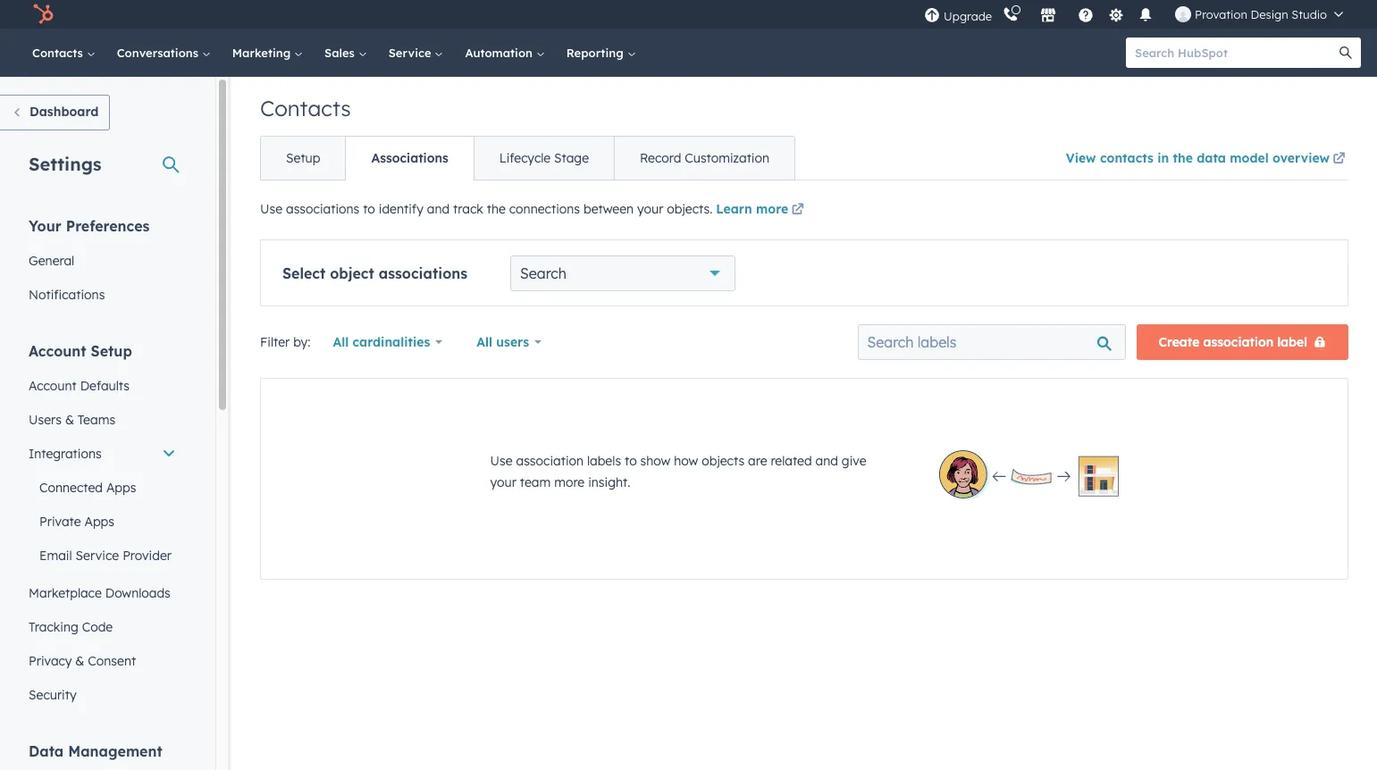 Task type: describe. For each thing, give the bounding box(es) containing it.
notifications
[[29, 287, 105, 303]]

account setup
[[29, 342, 132, 360]]

learn more
[[717, 201, 789, 217]]

service inside account setup 'element'
[[76, 548, 119, 564]]

settings
[[29, 153, 102, 175]]

data
[[1197, 150, 1227, 166]]

users
[[496, 334, 529, 351]]

view contacts in the data model overview link
[[1067, 139, 1349, 180]]

record
[[640, 150, 682, 166]]

integrations button
[[18, 437, 187, 471]]

apps for private apps
[[84, 514, 114, 530]]

navigation containing setup
[[260, 136, 796, 181]]

service link
[[378, 29, 455, 77]]

select
[[283, 265, 326, 283]]

marketplace
[[29, 586, 102, 602]]

Search labels search field
[[858, 325, 1126, 360]]

tracking
[[29, 620, 78, 636]]

to inside the use association labels to show how objects are related and give your team more insight.
[[625, 453, 637, 469]]

lifecycle stage link
[[474, 137, 614, 180]]

tracking code
[[29, 620, 113, 636]]

record customization
[[640, 150, 770, 166]]

view contacts in the data model overview
[[1067, 150, 1331, 166]]

security
[[29, 688, 77, 704]]

marketing link
[[222, 29, 314, 77]]

more inside the use association labels to show how objects are related and give your team more insight.
[[555, 475, 585, 491]]

all for all users
[[477, 334, 493, 351]]

account for account setup
[[29, 342, 86, 360]]

settings image
[[1108, 8, 1125, 24]]

setup inside 'element'
[[91, 342, 132, 360]]

users & teams link
[[18, 403, 187, 437]]

studio
[[1292, 7, 1328, 21]]

use association labels to show how objects are related and give your team more insight.
[[490, 453, 867, 491]]

menu containing provation design studio
[[923, 0, 1356, 29]]

search button
[[511, 256, 736, 292]]

in
[[1158, 150, 1170, 166]]

contacts
[[1101, 150, 1154, 166]]

team
[[520, 475, 551, 491]]

private apps link
[[18, 505, 187, 539]]

record customization link
[[614, 137, 795, 180]]

& for privacy
[[75, 654, 84, 670]]

data management
[[29, 743, 163, 761]]

upgrade
[[944, 8, 993, 23]]

Search HubSpot search field
[[1127, 38, 1346, 68]]

show
[[641, 453, 671, 469]]

labels
[[587, 453, 622, 469]]

automation
[[465, 46, 536, 60]]

track
[[453, 201, 484, 217]]

use for use association labels to show how objects are related and give your team more insight.
[[490, 453, 513, 469]]

privacy
[[29, 654, 72, 670]]

provation design studio button
[[1165, 0, 1355, 29]]

and inside the use association labels to show how objects are related and give your team more insight.
[[816, 453, 839, 469]]

marketing
[[232, 46, 294, 60]]

are
[[748, 453, 768, 469]]

your inside the use association labels to show how objects are related and give your team more insight.
[[490, 475, 517, 491]]

contacts inside contacts link
[[32, 46, 86, 60]]

calling icon button
[[996, 3, 1027, 26]]

marketplaces image
[[1041, 8, 1057, 24]]

management
[[68, 743, 163, 761]]

objects.
[[667, 201, 713, 217]]

account setup element
[[18, 342, 187, 713]]

object
[[330, 265, 375, 283]]

email service provider link
[[18, 539, 187, 573]]

insight.
[[588, 475, 631, 491]]

your preferences
[[29, 217, 150, 235]]

connections
[[509, 201, 580, 217]]

security link
[[18, 679, 187, 713]]

data
[[29, 743, 64, 761]]

conversations link
[[106, 29, 222, 77]]

lifecycle stage
[[500, 150, 589, 166]]

learn
[[717, 201, 753, 217]]

lifecycle
[[500, 150, 551, 166]]

objects
[[702, 453, 745, 469]]

stage
[[554, 150, 589, 166]]

provation
[[1196, 7, 1248, 21]]

connected apps link
[[18, 471, 187, 505]]

link opens in a new window image inside view contacts in the data model overview link
[[1334, 153, 1346, 166]]

private
[[39, 514, 81, 530]]

your preferences element
[[18, 216, 187, 312]]

privacy & consent
[[29, 654, 136, 670]]

1 vertical spatial contacts
[[260, 95, 351, 122]]

sales link
[[314, 29, 378, 77]]

help image
[[1078, 8, 1095, 24]]

& for users
[[65, 412, 74, 428]]

teams
[[78, 412, 115, 428]]

association for labels
[[516, 453, 584, 469]]

search
[[520, 265, 567, 283]]

1 horizontal spatial more
[[756, 201, 789, 217]]

give
[[842, 453, 867, 469]]

users
[[29, 412, 62, 428]]

0 vertical spatial and
[[427, 201, 450, 217]]

the inside view contacts in the data model overview link
[[1174, 150, 1194, 166]]



Task type: locate. For each thing, give the bounding box(es) containing it.
0 horizontal spatial contacts
[[32, 46, 86, 60]]

conversations
[[117, 46, 202, 60]]

privacy & consent link
[[18, 645, 187, 679]]

1 vertical spatial association
[[516, 453, 584, 469]]

and left give
[[816, 453, 839, 469]]

reporting
[[567, 46, 627, 60]]

all inside popup button
[[333, 334, 349, 351]]

search image
[[1340, 46, 1353, 59]]

1 horizontal spatial &
[[75, 654, 84, 670]]

notifications button
[[1131, 0, 1162, 29]]

0 vertical spatial contacts
[[32, 46, 86, 60]]

0 vertical spatial setup
[[286, 150, 321, 166]]

all right by:
[[333, 334, 349, 351]]

2 all from the left
[[477, 334, 493, 351]]

0 horizontal spatial and
[[427, 201, 450, 217]]

all users button
[[465, 325, 553, 360]]

1 horizontal spatial service
[[389, 46, 435, 60]]

1 vertical spatial more
[[555, 475, 585, 491]]

0 horizontal spatial service
[[76, 548, 119, 564]]

create association label button
[[1137, 325, 1349, 360]]

contacts up setup 'link'
[[260, 95, 351, 122]]

1 vertical spatial link opens in a new window image
[[792, 204, 804, 217]]

1 horizontal spatial setup
[[286, 150, 321, 166]]

identify
[[379, 201, 424, 217]]

0 horizontal spatial the
[[487, 201, 506, 217]]

related
[[771, 453, 812, 469]]

all cardinalities
[[333, 334, 430, 351]]

1 vertical spatial use
[[490, 453, 513, 469]]

0 vertical spatial apps
[[106, 480, 136, 496]]

the right in
[[1174, 150, 1194, 166]]

0 vertical spatial associations
[[286, 201, 360, 217]]

0 horizontal spatial to
[[363, 201, 375, 217]]

setup inside 'link'
[[286, 150, 321, 166]]

all users
[[477, 334, 529, 351]]

james peterson image
[[1176, 6, 1192, 22]]

0 vertical spatial the
[[1174, 150, 1194, 166]]

label
[[1278, 334, 1308, 351]]

apps up private apps link at the bottom of page
[[106, 480, 136, 496]]

& right users
[[65, 412, 74, 428]]

1 vertical spatial account
[[29, 378, 77, 394]]

apps inside private apps link
[[84, 514, 114, 530]]

1 horizontal spatial associations
[[379, 265, 468, 283]]

dashboard link
[[0, 95, 110, 131]]

create
[[1159, 334, 1200, 351]]

0 vertical spatial to
[[363, 201, 375, 217]]

cardinalities
[[353, 334, 430, 351]]

general link
[[18, 244, 187, 278]]

to
[[363, 201, 375, 217], [625, 453, 637, 469]]

2 account from the top
[[29, 378, 77, 394]]

code
[[82, 620, 113, 636]]

service right sales link on the top of page
[[389, 46, 435, 60]]

overview
[[1273, 150, 1331, 166]]

account up users
[[29, 378, 77, 394]]

search button
[[1331, 38, 1362, 68]]

your
[[638, 201, 664, 217], [490, 475, 517, 491]]

0 vertical spatial association
[[1204, 334, 1274, 351]]

sales
[[325, 46, 358, 60]]

create association label
[[1159, 334, 1308, 351]]

email
[[39, 548, 72, 564]]

link opens in a new window image
[[1334, 149, 1346, 171], [792, 200, 804, 222]]

1 horizontal spatial your
[[638, 201, 664, 217]]

private apps
[[39, 514, 114, 530]]

your left objects.
[[638, 201, 664, 217]]

& right privacy
[[75, 654, 84, 670]]

0 vertical spatial service
[[389, 46, 435, 60]]

use inside the use association labels to show how objects are related and give your team more insight.
[[490, 453, 513, 469]]

0 vertical spatial your
[[638, 201, 664, 217]]

1 account from the top
[[29, 342, 86, 360]]

filter
[[260, 334, 290, 351]]

to left show
[[625, 453, 637, 469]]

associations down identify
[[379, 265, 468, 283]]

apps inside connected apps link
[[106, 480, 136, 496]]

between
[[584, 201, 634, 217]]

all left users
[[477, 334, 493, 351]]

1 horizontal spatial association
[[1204, 334, 1274, 351]]

all for all cardinalities
[[333, 334, 349, 351]]

0 vertical spatial use
[[260, 201, 283, 217]]

contacts
[[32, 46, 86, 60], [260, 95, 351, 122]]

0 vertical spatial link opens in a new window image
[[1334, 149, 1346, 171]]

1 vertical spatial &
[[75, 654, 84, 670]]

1 vertical spatial setup
[[91, 342, 132, 360]]

association up team
[[516, 453, 584, 469]]

1 vertical spatial your
[[490, 475, 517, 491]]

account up account defaults
[[29, 342, 86, 360]]

1 horizontal spatial link opens in a new window image
[[1334, 149, 1346, 171]]

dashboard
[[30, 104, 99, 120]]

contacts link
[[21, 29, 106, 77]]

more
[[756, 201, 789, 217], [555, 475, 585, 491]]

model
[[1231, 150, 1269, 166]]

connected
[[39, 480, 103, 496]]

& inside "link"
[[75, 654, 84, 670]]

associations link
[[346, 137, 474, 180]]

link opens in a new window image inside learn more link
[[792, 204, 804, 217]]

learn more link
[[717, 200, 808, 222]]

1 vertical spatial to
[[625, 453, 637, 469]]

filter by:
[[260, 334, 311, 351]]

the
[[1174, 150, 1194, 166], [487, 201, 506, 217]]

1 vertical spatial apps
[[84, 514, 114, 530]]

1 vertical spatial and
[[816, 453, 839, 469]]

0 vertical spatial &
[[65, 412, 74, 428]]

link opens in a new window image right learn more in the right top of the page
[[792, 200, 804, 222]]

association inside button
[[1204, 334, 1274, 351]]

notifications link
[[18, 278, 187, 312]]

settings link
[[1105, 5, 1128, 24]]

0 horizontal spatial use
[[260, 201, 283, 217]]

1 vertical spatial service
[[76, 548, 119, 564]]

0 horizontal spatial associations
[[286, 201, 360, 217]]

navigation
[[260, 136, 796, 181]]

0 horizontal spatial all
[[333, 334, 349, 351]]

apps for connected apps
[[106, 480, 136, 496]]

service down private apps link at the bottom of page
[[76, 548, 119, 564]]

more right team
[[555, 475, 585, 491]]

use for use associations to identify and track the connections between your objects.
[[260, 201, 283, 217]]

link opens in a new window image right overview
[[1334, 153, 1346, 166]]

automation link
[[455, 29, 556, 77]]

your
[[29, 217, 62, 235]]

account for account defaults
[[29, 378, 77, 394]]

view
[[1067, 150, 1097, 166]]

marketplace downloads link
[[18, 577, 187, 611]]

select object associations
[[283, 265, 468, 283]]

association inside the use association labels to show how objects are related and give your team more insight.
[[516, 453, 584, 469]]

0 horizontal spatial your
[[490, 475, 517, 491]]

association for label
[[1204, 334, 1274, 351]]

0 horizontal spatial link opens in a new window image
[[792, 204, 804, 217]]

hubspot image
[[32, 4, 54, 25]]

0 vertical spatial more
[[756, 201, 789, 217]]

associations down setup 'link'
[[286, 201, 360, 217]]

0 horizontal spatial more
[[555, 475, 585, 491]]

calling icon image
[[1003, 7, 1019, 23]]

service
[[389, 46, 435, 60], [76, 548, 119, 564]]

1 vertical spatial the
[[487, 201, 506, 217]]

reporting link
[[556, 29, 647, 77]]

1 horizontal spatial use
[[490, 453, 513, 469]]

0 vertical spatial account
[[29, 342, 86, 360]]

setup link
[[261, 137, 346, 180]]

hubspot link
[[21, 4, 67, 25]]

by:
[[293, 334, 311, 351]]

0 horizontal spatial setup
[[91, 342, 132, 360]]

tracking code link
[[18, 611, 187, 645]]

all inside popup button
[[477, 334, 493, 351]]

link opens in a new window image right learn more in the right top of the page
[[792, 204, 804, 217]]

the right track on the top left of the page
[[487, 201, 506, 217]]

associations
[[371, 150, 449, 166]]

apps up email service provider link
[[84, 514, 114, 530]]

1 horizontal spatial link opens in a new window image
[[1334, 153, 1346, 166]]

connected apps
[[39, 480, 136, 496]]

1 horizontal spatial contacts
[[260, 95, 351, 122]]

1 all from the left
[[333, 334, 349, 351]]

users & teams
[[29, 412, 115, 428]]

1 horizontal spatial the
[[1174, 150, 1194, 166]]

1 horizontal spatial all
[[477, 334, 493, 351]]

more right learn
[[756, 201, 789, 217]]

0 horizontal spatial association
[[516, 453, 584, 469]]

1 horizontal spatial to
[[625, 453, 637, 469]]

preferences
[[66, 217, 150, 235]]

1 vertical spatial associations
[[379, 265, 468, 283]]

and left track on the top left of the page
[[427, 201, 450, 217]]

link opens in a new window image
[[1334, 153, 1346, 166], [792, 204, 804, 217]]

help button
[[1071, 0, 1102, 29]]

1 vertical spatial link opens in a new window image
[[792, 200, 804, 222]]

provation design studio
[[1196, 7, 1328, 21]]

design
[[1251, 7, 1289, 21]]

notifications image
[[1138, 8, 1154, 24]]

0 horizontal spatial &
[[65, 412, 74, 428]]

0 horizontal spatial link opens in a new window image
[[792, 200, 804, 222]]

consent
[[88, 654, 136, 670]]

upgrade image
[[925, 8, 941, 24]]

association left "label"
[[1204, 334, 1274, 351]]

menu
[[923, 0, 1356, 29]]

to left identify
[[363, 201, 375, 217]]

your left team
[[490, 475, 517, 491]]

link opens in a new window image inside view contacts in the data model overview link
[[1334, 149, 1346, 171]]

apps
[[106, 480, 136, 496], [84, 514, 114, 530]]

how
[[674, 453, 699, 469]]

1 horizontal spatial and
[[816, 453, 839, 469]]

marketplace downloads
[[29, 586, 171, 602]]

all cardinalities button
[[321, 325, 454, 360]]

association
[[1204, 334, 1274, 351], [516, 453, 584, 469]]

link opens in a new window image right overview
[[1334, 149, 1346, 171]]

all
[[333, 334, 349, 351], [477, 334, 493, 351]]

integrations
[[29, 446, 102, 462]]

0 vertical spatial link opens in a new window image
[[1334, 153, 1346, 166]]

contacts down the hubspot link
[[32, 46, 86, 60]]



Task type: vqa. For each thing, say whether or not it's contained in the screenshot.
model at the right
yes



